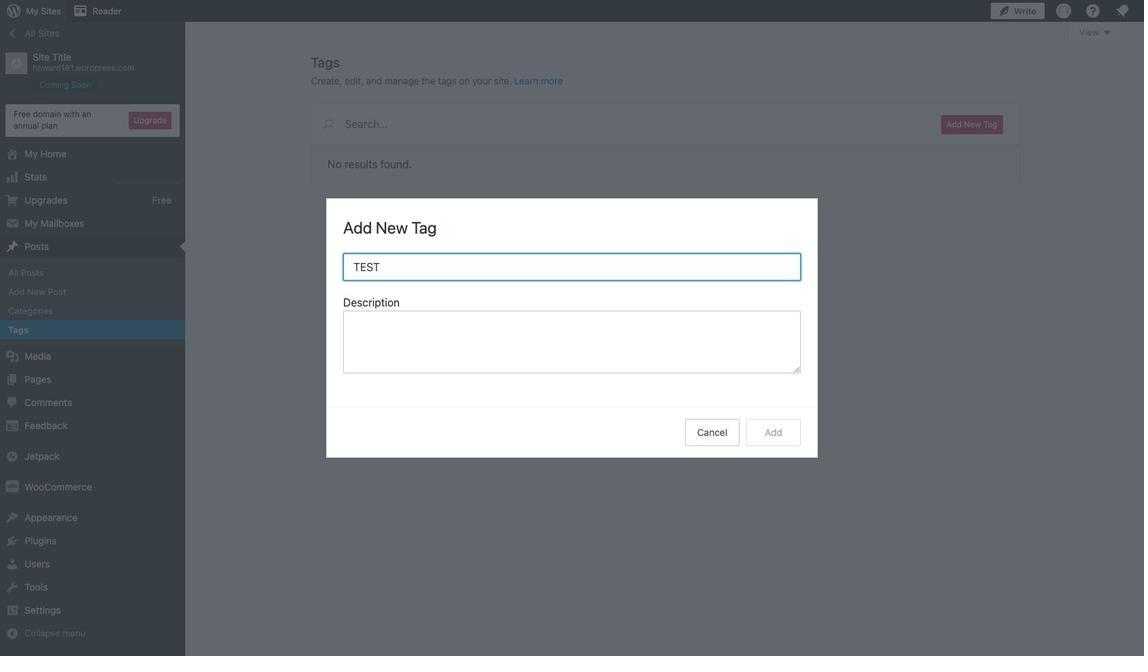 Task type: locate. For each thing, give the bounding box(es) containing it.
None text field
[[343, 311, 801, 373]]

None search field
[[311, 104, 925, 144]]

dialog
[[327, 199, 818, 457]]

main content
[[311, 22, 1123, 183]]

group
[[343, 294, 801, 377]]

update your profile, personal settings, and more image
[[1056, 3, 1072, 19]]



Task type: describe. For each thing, give the bounding box(es) containing it.
New Tag Name text field
[[343, 253, 801, 281]]

closed image
[[1104, 31, 1111, 35]]

img image
[[5, 481, 19, 494]]

help image
[[1085, 3, 1102, 19]]

manage your notifications image
[[1115, 3, 1131, 19]]

highest hourly views 0 image
[[115, 174, 180, 183]]



Task type: vqa. For each thing, say whether or not it's contained in the screenshot.
search box
yes



